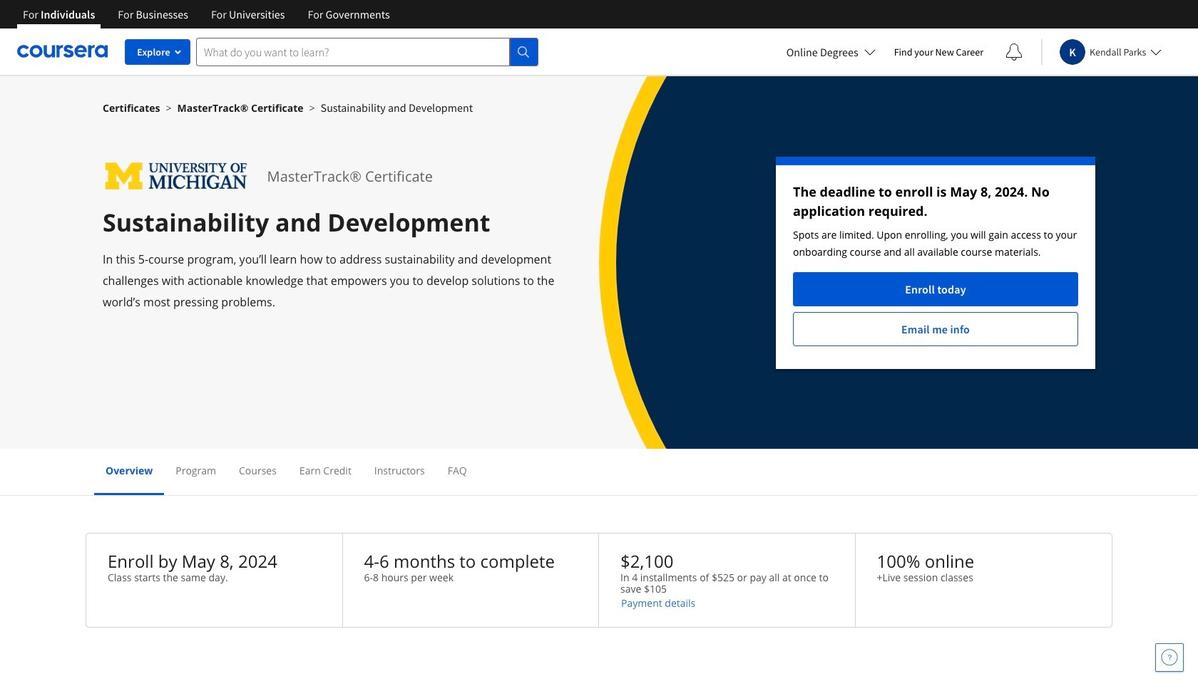Task type: locate. For each thing, give the bounding box(es) containing it.
coursera image
[[17, 40, 108, 63]]

university of michigan image
[[103, 157, 250, 196]]

status
[[776, 157, 1095, 369]]

certificate menu element
[[94, 449, 1104, 496]]

None search field
[[196, 37, 538, 66]]

What do you want to learn? text field
[[196, 37, 510, 66]]

banner navigation
[[11, 0, 401, 29]]



Task type: vqa. For each thing, say whether or not it's contained in the screenshot.
University of Michigan image
yes



Task type: describe. For each thing, give the bounding box(es) containing it.
help center image
[[1161, 650, 1178, 667]]



